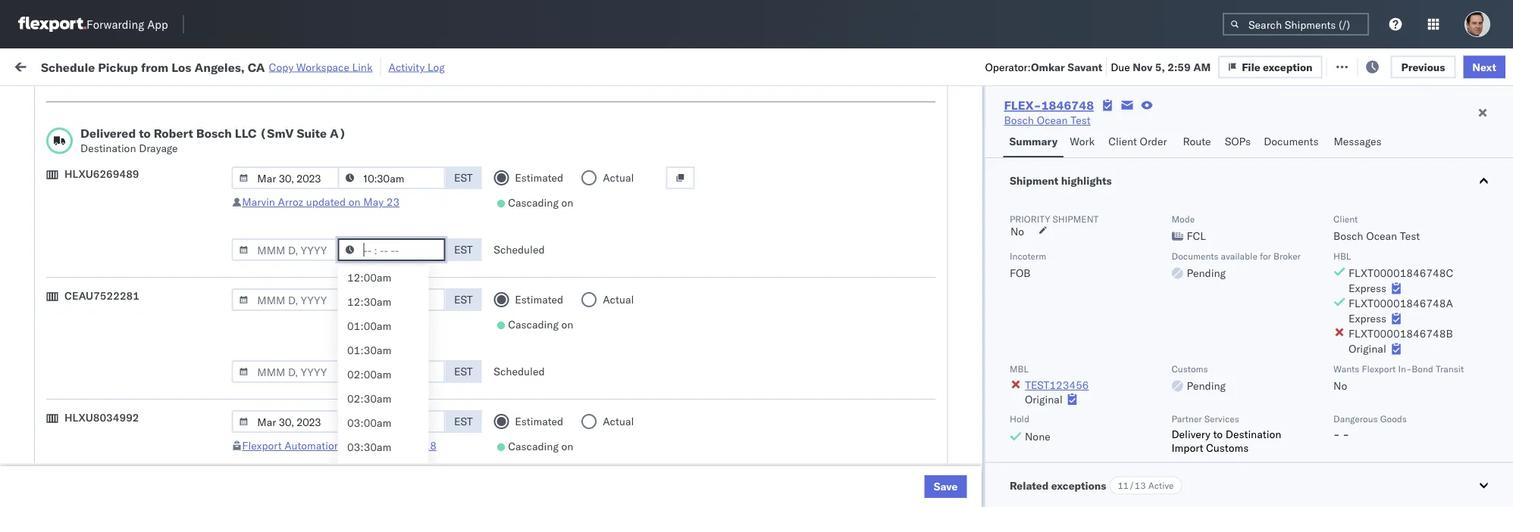 Task type: vqa. For each thing, say whether or not it's contained in the screenshot.
"Messages."
no



Task type: describe. For each thing, give the bounding box(es) containing it.
snoozed
[[314, 94, 349, 105]]

: for status
[[109, 94, 111, 105]]

est for second mmm d, yyyy text box from the top of the page
[[454, 243, 473, 257]]

operator
[[1352, 124, 1389, 135]]

customs inside partner services delivery to destination import customs
[[1206, 442, 1248, 455]]

by:
[[55, 93, 69, 106]]

dec for schedule delivery appointment
[[340, 385, 360, 399]]

dec for schedule pickup from los angeles, ca
[[340, 352, 360, 365]]

5, right due
[[1155, 60, 1165, 73]]

5, up 12:00am
[[363, 252, 373, 265]]

previous button
[[1391, 56, 1456, 78]]

client order button
[[1102, 128, 1177, 158]]

1 horizontal spatial original
[[1348, 343, 1386, 356]]

schedule pickup from los angeles, ca link for 2:59 am edt, nov 5, 2022
[[35, 284, 221, 299]]

delivery inside the confirm delivery link
[[76, 451, 115, 465]]

est, for confirm pickup from los angeles, ca
[[314, 419, 336, 432]]

batch
[[1429, 59, 1459, 72]]

schedule pickup from los angeles, ca for 2:59 am est, dec 14, 2022
[[35, 351, 221, 365]]

mmm d, yyyy text field for automation
[[231, 411, 339, 434]]

flex-1889466 for 9:00 am est, dec 24, 2022
[[923, 452, 1001, 465]]

confirm delivery button
[[35, 451, 115, 467]]

4 abcdefg78456546 from the top
[[1142, 452, 1244, 465]]

6 resize handle column header from the left
[[873, 118, 891, 508]]

nov left 9,
[[340, 319, 359, 332]]

schedule pickup from los angeles, ca for 2:59 am edt, nov 5, 2022
[[35, 285, 221, 298]]

schedule delivery appointment link for 2:59 am est, dec 14, 2022
[[35, 384, 186, 399]]

express for flxt00001846748c
[[1348, 282, 1386, 295]]

14, for schedule delivery appointment
[[362, 385, 379, 399]]

mbl/mawb numbers
[[1142, 124, 1235, 135]]

customs down ceau7522281
[[72, 318, 115, 331]]

to inside partner services delivery to destination import customs
[[1213, 428, 1223, 441]]

no inside wants flexport in-bond transit no
[[1333, 380, 1347, 393]]

1 ocean fcl from the top
[[512, 185, 565, 199]]

23,
[[361, 419, 378, 432]]

169 on track
[[365, 59, 427, 72]]

4 resize handle column header from the left
[[596, 118, 614, 508]]

flex-1889466 for 7:00 pm est, dec 23, 2022
[[923, 419, 1001, 432]]

2 mmm d, yyyy text field from the top
[[231, 239, 339, 262]]

los for 2:59 am est, dec 14, 2022
[[143, 351, 160, 365]]

schedule delivery appointment for 2:59 am edt, nov 5, 2022
[[35, 251, 186, 265]]

schedule pickup from los angeles, ca button for 2:59 am edt, nov 5, 2022
[[35, 284, 221, 301]]

5 resize handle column header from the left
[[705, 118, 723, 508]]

clearance for first upload customs clearance documents link from the top
[[117, 151, 166, 165]]

4 uetu5238478 from the top
[[1114, 452, 1188, 465]]

3:00
[[269, 152, 292, 165]]

filtered
[[15, 93, 52, 106]]

0 horizontal spatial omkar
[[1031, 60, 1065, 73]]

2 flex-1889466 from the top
[[923, 385, 1001, 399]]

1 resize handle column header from the left
[[241, 118, 260, 508]]

list box containing 12:00am
[[338, 266, 429, 508]]

hlxu8034992 down sops button
[[1194, 185, 1268, 198]]

dangerous goods - -
[[1333, 414, 1407, 441]]

8 ocean fcl from the top
[[512, 419, 565, 432]]

7:00 pm est, dec 23, 2022
[[269, 419, 407, 432]]

scheduled for ceau7522281
[[494, 365, 545, 379]]

track
[[402, 59, 427, 72]]

sops
[[1225, 135, 1251, 148]]

activity log button
[[389, 58, 445, 76]]

destination inside partner services delivery to destination import customs
[[1225, 428, 1281, 441]]

confirm pickup from los angeles, ca
[[35, 418, 215, 431]]

delivered to robert bosch llc (smv suite a) destination drayage
[[80, 126, 346, 155]]

operator:
[[985, 60, 1031, 73]]

abcdefg78456546 for schedule delivery appointment
[[1142, 385, 1244, 399]]

4 lhuu7894563, uetu5238478 from the top
[[1033, 452, 1188, 465]]

5, up -- : -- -- text field
[[363, 219, 373, 232]]

3 2:59 am edt, nov 5, 2022 from the top
[[269, 252, 402, 265]]

progress
[[236, 94, 274, 105]]

maeu9736123
[[1142, 486, 1219, 499]]

ca for 2:59 am est, dec 14, 2022
[[207, 351, 221, 365]]

11 resize handle column header from the left
[[1486, 118, 1504, 508]]

mmm d, yyyy text field for arroz
[[231, 167, 339, 190]]

2022 right 24,
[[381, 452, 408, 465]]

pickup for 2:59 am est, dec 14, 2022
[[82, 351, 115, 365]]

transit
[[1435, 364, 1464, 375]]

flxt00001846748c
[[1348, 267, 1453, 280]]

9:00
[[269, 452, 292, 465]]

2 ocean fcl from the top
[[512, 219, 565, 232]]

02:30am
[[347, 393, 391, 406]]

9:00 am est, dec 24, 2022
[[269, 452, 408, 465]]

2 ceau7522281, hlxu6269489, hlxu8034992 from the top
[[1033, 218, 1268, 232]]

work,
[[159, 94, 183, 105]]

los for 2:59 am edt, nov 5, 2022
[[143, 285, 160, 298]]

angeles, for 2:59 am edt, nov 5, 2022
[[163, 285, 204, 298]]

edt, for upload customs clearance documents
[[314, 152, 338, 165]]

1 schedule delivery appointment from the top
[[35, 185, 186, 198]]

route button
[[1177, 128, 1219, 158]]

2 resize handle column header from the left
[[428, 118, 446, 508]]

4 ocean fcl from the top
[[512, 285, 565, 299]]

0 vertical spatial for
[[144, 94, 157, 105]]

client for order
[[1108, 135, 1137, 148]]

sops button
[[1219, 128, 1258, 158]]

lhuu7894563, for schedule pickup from los angeles, ca
[[1033, 352, 1111, 365]]

1 ceau7522281, from the top
[[1033, 185, 1111, 198]]

import work
[[128, 59, 191, 72]]

flexport for flexport demo consignee
[[621, 152, 661, 165]]

2 gaurav from the top
[[1352, 219, 1386, 232]]

risk
[[330, 59, 347, 72]]

uetu5238478 for confirm pickup from los angeles, ca
[[1114, 418, 1188, 432]]

2 upload customs clearance documents link from the top
[[35, 317, 224, 332]]

delivery up ceau7522281
[[82, 251, 121, 265]]

1 schedule pickup from los angeles, ca button from the top
[[35, 217, 221, 234]]

work
[[43, 55, 83, 76]]

edt, for schedule delivery appointment
[[314, 252, 338, 265]]

status : ready for work, blocked, in progress
[[82, 94, 274, 105]]

772 at risk
[[295, 59, 347, 72]]

operator: omkar savant
[[985, 60, 1102, 73]]

pickup for 7:00 pm est, dec 23, 2022
[[76, 418, 109, 431]]

to inside delivered to robert bosch llc (smv suite a) destination drayage
[[139, 126, 151, 141]]

numbers for mbl/mawb numbers
[[1197, 124, 1235, 135]]

1 vertical spatial test123456
[[1142, 252, 1206, 265]]

partner
[[1171, 414, 1202, 425]]

msdu7304509
[[1033, 485, 1110, 498]]

2 gaurav jawla from the top
[[1352, 219, 1415, 232]]

11/13
[[1117, 481, 1146, 492]]

upload for 1st upload customs clearance documents button from the bottom
[[35, 318, 69, 331]]

upload customs clearance documents for first upload customs clearance documents link from the top
[[35, 151, 224, 165]]

2 hlxu6269489, from the top
[[1113, 218, 1191, 232]]

import inside partner services delivery to destination import customs
[[1171, 442, 1203, 455]]

Search Work text field
[[1004, 54, 1169, 77]]

2022 down 12:00am
[[375, 285, 402, 299]]

1 - from the left
[[1333, 428, 1340, 441]]

3 ocean fcl from the top
[[512, 252, 565, 265]]

2 upload customs clearance documents button from the top
[[35, 317, 224, 334]]

activity
[[389, 60, 425, 74]]

express for flxt00001846748a
[[1348, 312, 1386, 326]]

confirm pickup from los angeles, ca button
[[35, 417, 215, 434]]

est, down "7:00 pm est, dec 23, 2022"
[[314, 452, 337, 465]]

copy
[[269, 60, 294, 74]]

18
[[423, 440, 437, 453]]

delivery down hlxu6269489
[[82, 185, 121, 198]]

: for snoozed
[[349, 94, 352, 105]]

related exceptions
[[1009, 479, 1106, 493]]

customs up partner
[[1171, 364, 1208, 375]]

2 ceau7522281, from the top
[[1033, 218, 1111, 232]]

4 est from the top
[[454, 365, 473, 379]]

forwarding app
[[86, 17, 168, 31]]

2 1889466 from the top
[[955, 385, 1001, 399]]

test inside client bosch ocean test incoterm fob
[[1400, 230, 1420, 243]]

3 edt, from the top
[[314, 219, 338, 232]]

angeles, for 7:00 pm est, dec 23, 2022
[[157, 418, 198, 431]]

bosch inside bosch ocean test "link"
[[1004, 114, 1034, 127]]

5 ocean fcl from the top
[[512, 319, 565, 332]]

marvin arroz updated on may 23 button
[[242, 196, 400, 209]]

lhuu7894563, uetu5238478 for schedule delivery appointment
[[1033, 385, 1188, 398]]

24,
[[362, 452, 379, 465]]

marvin
[[242, 196, 275, 209]]

client order
[[1108, 135, 1167, 148]]

gaurav for schedule delivery appointment
[[1352, 252, 1386, 265]]

nov up 12:00am
[[341, 252, 360, 265]]

updated for arroz
[[306, 196, 346, 209]]

los for 7:00 pm est, dec 23, 2022
[[137, 418, 154, 431]]

3:00 am edt, aug 19, 2022
[[269, 152, 409, 165]]

work inside button
[[1070, 135, 1095, 148]]

0 horizontal spatial savant
[[1068, 60, 1102, 73]]

container
[[1033, 118, 1073, 129]]

documents available for broker
[[1171, 251, 1300, 262]]

04:00am
[[347, 465, 391, 479]]

appointment for 2:59 am edt, nov 5, 2022
[[124, 251, 186, 265]]

0 vertical spatial no
[[355, 94, 368, 105]]

from for 2:59 am est, dec 14, 2022
[[118, 351, 140, 365]]

2022 down 23 on the left of page
[[375, 219, 402, 232]]

save button
[[925, 476, 967, 499]]

mbl/mawb
[[1142, 124, 1195, 135]]

next
[[1472, 60, 1496, 73]]

1889466 for 7:00 pm est, dec 23, 2022
[[955, 419, 1001, 432]]

messages button
[[1328, 128, 1390, 158]]

my
[[15, 55, 39, 76]]

0 vertical spatial test123456
[[1142, 219, 1206, 232]]

03:30am
[[347, 441, 391, 454]]

abcdefg78456546 for schedule pickup from los angeles, ca
[[1142, 352, 1244, 365]]

wants
[[1333, 364, 1359, 375]]

1 appointment from the top
[[124, 185, 186, 198]]

lhuu7894563, uetu5238478 for schedule pickup from los angeles, ca
[[1033, 352, 1188, 365]]

marvin arroz updated on may 23
[[242, 196, 400, 209]]

4 2:59 am edt, nov 5, 2022 from the top
[[269, 285, 402, 299]]

2 cascading on from the top
[[508, 318, 573, 332]]

ocean inside "link"
[[1037, 114, 1068, 127]]

dec for confirm pickup from los angeles, ca
[[339, 419, 359, 432]]

uetu5238478 for schedule delivery appointment
[[1114, 385, 1188, 398]]

documents button
[[1258, 128, 1328, 158]]

log
[[428, 60, 445, 74]]

4 lhuu7894563, from the top
[[1033, 452, 1111, 465]]

cascading on for marvin arroz updated on may 23
[[508, 196, 573, 210]]

a)
[[330, 126, 346, 141]]

hbl
[[1333, 251, 1351, 262]]

copy workspace link button
[[269, 60, 373, 74]]

hlxu8034992 down the documents available for broker at right
[[1194, 285, 1268, 298]]

robert
[[154, 126, 193, 141]]

4 hlxu6269489, from the top
[[1113, 285, 1191, 298]]

jawla for upload customs clearance documents
[[1389, 152, 1415, 165]]

gaurav jawla for schedule delivery appointment
[[1352, 252, 1415, 265]]

lhuu7894563, uetu5238478 for confirm pickup from los angeles, ca
[[1033, 418, 1188, 432]]

1 upload customs clearance documents button from the top
[[35, 150, 224, 167]]

2 -- : -- -- text field from the top
[[338, 289, 445, 312]]

2 2:59 am edt, nov 5, 2022 from the top
[[269, 219, 402, 232]]

schedule delivery appointment button for 2:59 am edt, nov 5, 2022
[[35, 251, 186, 267]]

12:00am
[[347, 271, 391, 285]]

aug
[[341, 152, 361, 165]]

automation
[[284, 440, 340, 453]]

workitem
[[17, 124, 56, 135]]

active
[[1148, 481, 1174, 492]]

confirm for confirm pickup from los angeles, ca
[[35, 418, 74, 431]]

lhuu7894563, for schedule delivery appointment
[[1033, 385, 1111, 398]]

1 vertical spatial omkar
[[1352, 419, 1384, 432]]

message (0)
[[220, 59, 282, 72]]

0 horizontal spatial work
[[165, 59, 191, 72]]

9 ocean fcl from the top
[[512, 452, 565, 465]]

workitem button
[[9, 121, 244, 136]]

in-
[[1398, 364, 1411, 375]]

772
[[295, 59, 315, 72]]

3 ceau7522281, from the top
[[1033, 252, 1111, 265]]

01:30am
[[347, 344, 391, 357]]

client bosch ocean test incoterm fob
[[1009, 213, 1420, 280]]

activity log
[[389, 60, 445, 74]]

hlxu8034992 up the documents available for broker at right
[[1194, 218, 1268, 232]]

2022 down 19,
[[375, 185, 402, 199]]

1 2:59 am edt, nov 5, 2022 from the top
[[269, 185, 402, 199]]

7 ocean fcl from the top
[[512, 385, 565, 399]]

nov down marvin arroz updated on may 23
[[341, 219, 360, 232]]



Task type: locate. For each thing, give the bounding box(es) containing it.
from for 2:59 am edt, nov 5, 2022
[[118, 285, 140, 298]]

4 ceau7522281, hlxu6269489, hlxu8034992 from the top
[[1033, 285, 1268, 298]]

-- : -- -- text field up 23 on the left of page
[[338, 167, 445, 190]]

2 vertical spatial actual
[[603, 415, 634, 429]]

schedule delivery appointment link up ceau7522281
[[35, 251, 186, 266]]

flex-1893174
[[923, 486, 1001, 499]]

0 vertical spatial schedule pickup from los angeles, ca button
[[35, 217, 221, 234]]

2 mmm d, yyyy text field from the top
[[231, 361, 339, 384]]

next button
[[1463, 56, 1506, 78]]

2 horizontal spatial flexport
[[1361, 364, 1395, 375]]

services
[[1204, 414, 1239, 425]]

0 horizontal spatial :
[[109, 94, 111, 105]]

ceau7522281, down incoterm
[[1033, 285, 1111, 298]]

2 vertical spatial gaurav jawla
[[1352, 252, 1415, 265]]

mmm d, yyyy text field down 3:00
[[231, 167, 339, 190]]

nov down aug
[[341, 185, 360, 199]]

upload for second upload customs clearance documents button from the bottom
[[35, 151, 69, 165]]

2022 up 02:00am
[[381, 352, 408, 365]]

import up "ready"
[[128, 59, 162, 72]]

schedule delivery appointment for 2:59 am est, dec 14, 2022
[[35, 385, 186, 398]]

2 appointment from the top
[[124, 251, 186, 265]]

goods
[[1380, 414, 1407, 425]]

wants flexport in-bond transit no
[[1333, 364, 1464, 393]]

: left "ready"
[[109, 94, 111, 105]]

flxt00001846748b
[[1348, 327, 1453, 341]]

lhuu7894563, down test123456 button
[[1033, 418, 1111, 432]]

omkar savant
[[1352, 419, 1419, 432]]

-- : -- -- text field down 01:30am
[[338, 361, 445, 384]]

3 abcdefg78456546 from the top
[[1142, 419, 1244, 432]]

4 edt, from the top
[[314, 252, 338, 265]]

0 horizontal spatial flexport
[[242, 440, 282, 453]]

1 vertical spatial destination
[[1225, 428, 1281, 441]]

updated down 23, at the bottom of the page
[[343, 440, 383, 453]]

3 lhuu7894563, uetu5238478 from the top
[[1033, 418, 1188, 432]]

2 vertical spatial flexport
[[242, 440, 282, 453]]

1 cascading from the top
[[508, 196, 559, 210]]

0 horizontal spatial original
[[1025, 393, 1062, 406]]

upload customs clearance documents down ceau7522281
[[35, 318, 224, 331]]

1 horizontal spatial no
[[1010, 225, 1024, 238]]

clearance down workitem button
[[117, 151, 166, 165]]

1 mmm d, yyyy text field from the top
[[231, 289, 339, 312]]

from for 7:00 pm est, dec 23, 2022
[[112, 418, 134, 431]]

0 vertical spatial schedule pickup from los angeles, ca
[[35, 218, 221, 231]]

23
[[386, 196, 400, 209]]

destination down services
[[1225, 428, 1281, 441]]

1 vertical spatial cascading on
[[508, 318, 573, 332]]

2022 down 02:00am
[[381, 385, 408, 399]]

updated for automation
[[343, 440, 383, 453]]

14,
[[362, 352, 379, 365], [362, 385, 379, 399]]

numbers inside button
[[1197, 124, 1235, 135]]

schedule pickup from los angeles, ca button for 2:59 am est, dec 14, 2022
[[35, 351, 221, 367]]

gaurav jawla
[[1352, 152, 1415, 165], [1352, 219, 1415, 232], [1352, 252, 1415, 265]]

mbl/mawb numbers button
[[1134, 121, 1329, 136]]

0 vertical spatial cascading
[[508, 196, 559, 210]]

3 1889466 from the top
[[955, 419, 1001, 432]]

schedule delivery appointment link for 2:59 am edt, nov 5, 2022
[[35, 251, 186, 266]]

schedule pickup from los angeles, ca link for 2:59 am est, dec 14, 2022
[[35, 351, 221, 366]]

5 edt, from the top
[[314, 285, 338, 299]]

2 vertical spatial cascading
[[508, 440, 559, 454]]

file exception
[[1255, 59, 1326, 72], [1242, 60, 1313, 73]]

ca for 7:00 pm est, dec 23, 2022
[[201, 418, 215, 431]]

actual for marvin arroz updated on may 23
[[603, 171, 634, 185]]

3 hlxu6269489, from the top
[[1113, 252, 1191, 265]]

edt, for schedule pickup from los angeles, ca
[[314, 285, 338, 299]]

ceau7522281
[[64, 290, 139, 303]]

1 2:59 am est, dec 14, 2022 from the top
[[269, 352, 408, 365]]

est, left 9,
[[314, 319, 337, 332]]

1 vertical spatial pending
[[1186, 380, 1225, 393]]

appointment down drayage
[[124, 185, 186, 198]]

flex-1889466 for 2:59 am est, dec 14, 2022
[[923, 352, 1001, 365]]

1 vertical spatial clearance
[[117, 318, 166, 331]]

savant left due
[[1068, 60, 1102, 73]]

0 vertical spatial clearance
[[117, 151, 166, 165]]

ocean
[[1037, 114, 1068, 127], [512, 185, 543, 199], [654, 185, 685, 199], [512, 219, 543, 232], [1366, 230, 1397, 243], [512, 252, 543, 265], [512, 285, 543, 299], [654, 285, 685, 299], [763, 285, 794, 299], [512, 319, 543, 332], [512, 352, 543, 365], [512, 385, 543, 399], [654, 385, 685, 399], [763, 385, 794, 399], [512, 419, 543, 432], [654, 419, 685, 432], [512, 452, 543, 465], [654, 452, 685, 465], [763, 452, 794, 465]]

1889466 for 9:00 am est, dec 24, 2022
[[955, 452, 1001, 465]]

0 horizontal spatial numbers
[[1033, 130, 1070, 141]]

cascading for marvin arroz updated on may 23
[[508, 196, 559, 210]]

status
[[82, 94, 109, 105]]

upload down ceau7522281
[[35, 318, 69, 331]]

1 vertical spatial cascading
[[508, 318, 559, 332]]

pending
[[1186, 267, 1225, 280], [1186, 380, 1225, 393]]

9 resize handle column header from the left
[[1326, 118, 1344, 508]]

0 vertical spatial gaurav jawla
[[1352, 152, 1415, 165]]

1 horizontal spatial work
[[1070, 135, 1095, 148]]

3 ceau7522281, hlxu6269489, hlxu8034992 from the top
[[1033, 252, 1268, 265]]

client inside client order button
[[1108, 135, 1137, 148]]

action
[[1461, 59, 1495, 72]]

0 vertical spatial gaurav
[[1352, 152, 1386, 165]]

documents inside button
[[1264, 135, 1319, 148]]

client up hbl
[[1333, 213, 1358, 225]]

2:59 am est, dec 14, 2022 down 2:00 am est, nov 9, 2022
[[269, 352, 408, 365]]

my work
[[15, 55, 83, 76]]

estimated for flexport automation updated on may 18
[[515, 415, 563, 429]]

3 resize handle column header from the left
[[486, 118, 505, 508]]

delivery inside partner services delivery to destination import customs
[[1171, 428, 1210, 441]]

3 flex-1889466 from the top
[[923, 419, 1001, 432]]

dec left 24,
[[340, 452, 360, 465]]

resize handle column header
[[241, 118, 260, 508], [428, 118, 446, 508], [486, 118, 505, 508], [596, 118, 614, 508], [705, 118, 723, 508], [873, 118, 891, 508], [1007, 118, 1025, 508], [1116, 118, 1134, 508], [1326, 118, 1344, 508], [1435, 118, 1454, 508], [1486, 118, 1504, 508]]

schedule delivery appointment button for 2:59 am est, dec 14, 2022
[[35, 384, 186, 401]]

1 vertical spatial mmm d, yyyy text field
[[231, 239, 339, 262]]

schedule pickup from los angeles, ca button
[[35, 217, 221, 234], [35, 284, 221, 301], [35, 351, 221, 367]]

lhuu7894563, for confirm pickup from los angeles, ca
[[1033, 418, 1111, 432]]

on
[[387, 59, 399, 72], [349, 196, 361, 209], [561, 196, 573, 210], [561, 318, 573, 332], [386, 440, 398, 453], [561, 440, 573, 454]]

1 flex-1889466 from the top
[[923, 352, 1001, 365]]

0 vertical spatial appointment
[[124, 185, 186, 198]]

fob
[[1009, 267, 1030, 280]]

2 horizontal spatial no
[[1333, 380, 1347, 393]]

1 jawla from the top
[[1389, 152, 1415, 165]]

test inside "link"
[[1071, 114, 1091, 127]]

2 vertical spatial jawla
[[1389, 252, 1415, 265]]

3 estimated from the top
[[515, 415, 563, 429]]

bond
[[1411, 364, 1433, 375]]

: up deadline button
[[349, 94, 352, 105]]

pickup inside button
[[76, 418, 109, 431]]

ceau7522281,
[[1033, 185, 1111, 198], [1033, 218, 1111, 232], [1033, 252, 1111, 265], [1033, 285, 1111, 298]]

uetu5238478 for schedule pickup from los angeles, ca
[[1114, 352, 1188, 365]]

flexport automation updated on may 18
[[242, 440, 437, 453]]

numbers for container numbers
[[1033, 130, 1070, 141]]

0 vertical spatial estimated
[[515, 171, 563, 185]]

lhuu7894563, up test123456 button
[[1033, 352, 1111, 365]]

broker
[[1273, 251, 1300, 262]]

abcdefg78456546 for confirm pickup from los angeles, ca
[[1142, 419, 1244, 432]]

1660288
[[955, 152, 1001, 165]]

1 actual from the top
[[603, 171, 634, 185]]

3 appointment from the top
[[124, 385, 186, 398]]

1 schedule delivery appointment button from the top
[[35, 251, 186, 267]]

actual for flexport automation updated on may 18
[[603, 415, 634, 429]]

2 vertical spatial schedule pickup from los angeles, ca button
[[35, 351, 221, 367]]

no down priority
[[1010, 225, 1024, 238]]

work up caiu7969337
[[1070, 135, 1095, 148]]

2:59 am est, dec 14, 2022 for schedule delivery appointment
[[269, 385, 408, 399]]

1 vertical spatial upload customs clearance documents
[[35, 318, 224, 331]]

est for mmm d, yyyy text box related to arroz
[[454, 171, 473, 185]]

14, for schedule pickup from los angeles, ca
[[362, 352, 379, 365]]

1 vertical spatial work
[[1070, 135, 1095, 148]]

flexport left demo
[[621, 152, 661, 165]]

import
[[128, 59, 162, 72], [1171, 442, 1203, 455]]

express up flxt00001846748b at the right
[[1348, 312, 1386, 326]]

gaurav jawla for upload customs clearance documents
[[1352, 152, 1415, 165]]

deadline button
[[261, 121, 431, 136]]

may for 18
[[400, 440, 421, 453]]

2 upload from the top
[[35, 318, 69, 331]]

appointment up confirm pickup from los angeles, ca
[[124, 385, 186, 398]]

2 14, from the top
[[362, 385, 379, 399]]

1 upload customs clearance documents from the top
[[35, 151, 224, 165]]

0 vertical spatial upload customs clearance documents link
[[35, 150, 224, 166]]

dangerous
[[1333, 414, 1377, 425]]

-- : -- -- text field down 12:00am
[[338, 289, 445, 312]]

0 vertical spatial scheduled
[[494, 243, 545, 257]]

destination inside delivered to robert bosch llc (smv suite a) destination drayage
[[80, 142, 136, 155]]

delivery
[[82, 185, 121, 198], [82, 251, 121, 265], [82, 385, 121, 398], [1171, 428, 1210, 441], [76, 451, 115, 465]]

1 vertical spatial upload
[[35, 318, 69, 331]]

1889466 for 2:59 am est, dec 14, 2022
[[955, 352, 1001, 365]]

2 vertical spatial schedule delivery appointment
[[35, 385, 186, 398]]

1 vertical spatial confirm
[[35, 451, 74, 465]]

-- : -- -- text field down 02:30am
[[338, 411, 445, 434]]

10 resize handle column header from the left
[[1435, 118, 1454, 508]]

0 vertical spatial upload customs clearance documents button
[[35, 150, 224, 167]]

mmm d, yyyy text field for third -- : -- -- text box from the bottom of the page
[[231, 289, 339, 312]]

angeles, for 2:59 am est, dec 14, 2022
[[163, 351, 204, 365]]

1 vertical spatial express
[[1348, 312, 1386, 326]]

2 vertical spatial schedule pickup from los angeles, ca link
[[35, 351, 221, 366]]

2:00
[[269, 319, 292, 332]]

work up status : ready for work, blocked, in progress
[[165, 59, 191, 72]]

2022 right 19,
[[382, 152, 409, 165]]

3 cascading from the top
[[508, 440, 559, 454]]

0 vertical spatial to
[[139, 126, 151, 141]]

delivery up confirm pickup from los angeles, ca
[[82, 385, 121, 398]]

1 horizontal spatial omkar
[[1352, 419, 1384, 432]]

2 lhuu7894563, from the top
[[1033, 385, 1111, 398]]

2 schedule pickup from los angeles, ca from the top
[[35, 285, 221, 298]]

mmm d, yyyy text field down 2:00
[[231, 361, 339, 384]]

mmm d, yyyy text field for 2nd -- : -- -- text box from the bottom
[[231, 361, 339, 384]]

upload customs clearance documents down workitem button
[[35, 151, 224, 165]]

los
[[172, 59, 191, 74], [143, 218, 160, 231], [143, 285, 160, 298], [143, 351, 160, 365], [137, 418, 154, 431]]

cascading on for flexport automation updated on may 18
[[508, 440, 573, 454]]

2022 right 9,
[[375, 319, 401, 332]]

1 vertical spatial to
[[1213, 428, 1223, 441]]

ceau7522281, up "shipment"
[[1033, 185, 1111, 198]]

destination down delivered
[[80, 142, 136, 155]]

1 vertical spatial schedule pickup from los angeles, ca button
[[35, 284, 221, 301]]

1 vertical spatial schedule delivery appointment button
[[35, 384, 186, 401]]

0 horizontal spatial destination
[[80, 142, 136, 155]]

1 vertical spatial client
[[1333, 213, 1358, 225]]

test123456 down ymluw236679313
[[1142, 219, 1206, 232]]

delivery down partner
[[1171, 428, 1210, 441]]

0 vertical spatial cascading on
[[508, 196, 573, 210]]

1 vertical spatial updated
[[343, 440, 383, 453]]

1 horizontal spatial -
[[1342, 428, 1349, 441]]

2 edt, from the top
[[314, 185, 338, 199]]

1 lhuu7894563, uetu5238478 from the top
[[1033, 352, 1188, 365]]

0 horizontal spatial may
[[363, 196, 384, 209]]

2 vertical spatial cascading on
[[508, 440, 573, 454]]

1 express from the top
[[1348, 282, 1386, 295]]

est for mmm d, yyyy text box for automation
[[454, 415, 473, 429]]

jawla for schedule delivery appointment
[[1389, 252, 1415, 265]]

2022 up 12:00am
[[375, 252, 402, 265]]

save
[[934, 481, 958, 494]]

est, for schedule pickup from los angeles, ca
[[314, 352, 337, 365]]

1 vertical spatial upload customs clearance documents link
[[35, 317, 224, 332]]

filtered by:
[[15, 93, 69, 106]]

upload customs clearance documents button
[[35, 150, 224, 167], [35, 317, 224, 334]]

clearance for first upload customs clearance documents link from the bottom
[[117, 318, 166, 331]]

flexport automation updated on may 18 button
[[242, 440, 437, 453]]

confirm for confirm delivery
[[35, 451, 74, 465]]

2:59 am est, dec 14, 2022 for schedule pickup from los angeles, ca
[[269, 352, 408, 365]]

import down partner
[[1171, 442, 1203, 455]]

gaurav for upload customs clearance documents
[[1352, 152, 1386, 165]]

1 confirm from the top
[[35, 418, 74, 431]]

client inside client bosch ocean test incoterm fob
[[1333, 213, 1358, 225]]

may for 23
[[363, 196, 384, 209]]

14, up 02:00am
[[362, 352, 379, 365]]

estimated for marvin arroz updated on may 23
[[515, 171, 563, 185]]

3 est from the top
[[454, 293, 473, 307]]

delivery down confirm pickup from los angeles, ca button
[[76, 451, 115, 465]]

summary
[[1009, 135, 1058, 148]]

2:59 am edt, nov 5, 2022 down marvin arroz updated on may 23 button
[[269, 219, 402, 232]]

for left the work,
[[144, 94, 157, 105]]

upload
[[35, 151, 69, 165], [35, 318, 69, 331]]

2 cascading from the top
[[508, 318, 559, 332]]

3 schedule pickup from los angeles, ca button from the top
[[35, 351, 221, 367]]

0 horizontal spatial to
[[139, 126, 151, 141]]

incoterm
[[1009, 251, 1046, 262]]

est, right pm
[[314, 419, 336, 432]]

upload customs clearance documents
[[35, 151, 224, 165], [35, 318, 224, 331]]

2 vertical spatial estimated
[[515, 415, 563, 429]]

1 pending from the top
[[1186, 267, 1225, 280]]

bosch
[[1004, 114, 1034, 127], [196, 126, 232, 141], [621, 185, 651, 199], [1333, 230, 1363, 243], [621, 285, 651, 299], [731, 285, 761, 299], [621, 385, 651, 399], [731, 385, 761, 399], [621, 419, 651, 432], [621, 452, 651, 465], [731, 452, 761, 465]]

0 vertical spatial confirm
[[35, 418, 74, 431]]

2 jawla from the top
[[1389, 219, 1415, 232]]

9,
[[362, 319, 372, 332]]

1 horizontal spatial destination
[[1225, 428, 1281, 441]]

omkar down wants flexport in-bond transit no
[[1352, 419, 1384, 432]]

no down wants
[[1333, 380, 1347, 393]]

0 vertical spatial schedule delivery appointment
[[35, 185, 186, 198]]

1 ceau7522281, hlxu6269489, hlxu8034992 from the top
[[1033, 185, 1268, 198]]

1 vertical spatial flexport
[[1361, 364, 1395, 375]]

7 resize handle column header from the left
[[1007, 118, 1025, 508]]

priority shipment
[[1009, 213, 1098, 225]]

2 estimated from the top
[[515, 293, 563, 307]]

dec left 23, at the bottom of the page
[[339, 419, 359, 432]]

2:59 am edt, nov 5, 2022
[[269, 185, 402, 199], [269, 219, 402, 232], [269, 252, 402, 265], [269, 285, 402, 299]]

1 vertical spatial schedule delivery appointment link
[[35, 384, 186, 399]]

1 upload customs clearance documents link from the top
[[35, 150, 224, 166]]

flex-1846748 button
[[899, 182, 1005, 203], [899, 182, 1005, 203], [899, 215, 1005, 236], [899, 215, 1005, 236], [899, 248, 1005, 270], [899, 248, 1005, 270], [899, 282, 1005, 303], [899, 282, 1005, 303], [899, 315, 1005, 336], [899, 315, 1005, 336]]

container numbers button
[[1025, 114, 1119, 142]]

1 vertical spatial savant
[[1387, 419, 1419, 432]]

1 vertical spatial gaurav
[[1352, 219, 1386, 232]]

1 -- : -- -- text field from the top
[[338, 167, 445, 190]]

actual
[[603, 171, 634, 185], [603, 293, 634, 307], [603, 415, 634, 429]]

original down test123456 button
[[1025, 393, 1062, 406]]

8 resize handle column header from the left
[[1116, 118, 1134, 508]]

hlxu8034992 left broker
[[1194, 252, 1268, 265]]

2 schedule delivery appointment button from the top
[[35, 384, 186, 401]]

original up wants
[[1348, 343, 1386, 356]]

schedule delivery appointment link
[[35, 251, 186, 266], [35, 384, 186, 399]]

ready
[[115, 94, 142, 105]]

to down services
[[1213, 428, 1223, 441]]

0 vertical spatial 14,
[[362, 352, 379, 365]]

5, down 12:00am
[[363, 285, 373, 299]]

1 uetu5238478 from the top
[[1114, 352, 1188, 365]]

scheduled for hlxu6269489
[[494, 243, 545, 257]]

upload down workitem
[[35, 151, 69, 165]]

1 edt, from the top
[[314, 152, 338, 165]]

schedule delivery appointment up confirm pickup from los angeles, ca
[[35, 385, 186, 398]]

angeles, inside 'confirm pickup from los angeles, ca' link
[[157, 418, 198, 431]]

4 ceau7522281, from the top
[[1033, 285, 1111, 298]]

1 horizontal spatial flexport
[[621, 152, 661, 165]]

appointment for 2:59 am est, dec 14, 2022
[[124, 385, 186, 398]]

0 horizontal spatial no
[[355, 94, 368, 105]]

pickup for 2:59 am edt, nov 5, 2022
[[82, 285, 115, 298]]

ca inside 'confirm pickup from los angeles, ca' link
[[201, 418, 215, 431]]

gaurav up flxt00001846748c
[[1352, 219, 1386, 232]]

flex-1846748 link
[[1004, 98, 1094, 113]]

hlxu6269489
[[64, 168, 139, 181]]

1 estimated from the top
[[515, 171, 563, 185]]

edt,
[[314, 152, 338, 165], [314, 185, 338, 199], [314, 219, 338, 232], [314, 252, 338, 265], [314, 285, 338, 299]]

2 clearance from the top
[[117, 318, 166, 331]]

lhuu7894563, up 'none'
[[1033, 385, 1111, 398]]

1 vertical spatial original
[[1025, 393, 1062, 406]]

gaurav down messages
[[1352, 152, 1386, 165]]

1 vertical spatial schedule pickup from los angeles, ca link
[[35, 284, 221, 299]]

0 vertical spatial mmm d, yyyy text field
[[231, 289, 339, 312]]

hlxu8034992 up confirm delivery
[[64, 412, 139, 425]]

est, up "7:00 pm est, dec 23, 2022"
[[314, 385, 337, 399]]

2 schedule pickup from los angeles, ca button from the top
[[35, 284, 221, 301]]

4 flex-1889466 from the top
[[923, 452, 1001, 465]]

cascading for flexport automation updated on may 18
[[508, 440, 559, 454]]

shipment highlights
[[1009, 174, 1112, 188]]

2 uetu5238478 from the top
[[1114, 385, 1188, 398]]

1 vertical spatial schedule delivery appointment
[[35, 251, 186, 265]]

3 schedule pickup from los angeles, ca from the top
[[35, 351, 221, 365]]

2 est from the top
[[454, 243, 473, 257]]

5 est from the top
[[454, 415, 473, 429]]

from
[[141, 59, 169, 74], [118, 218, 140, 231], [118, 285, 140, 298], [118, 351, 140, 365], [112, 418, 134, 431]]

may left 23 on the left of page
[[363, 196, 384, 209]]

customs
[[72, 151, 115, 165], [72, 318, 115, 331], [1171, 364, 1208, 375], [1206, 442, 1248, 455]]

upload customs clearance documents link down workitem button
[[35, 150, 224, 166]]

6 ocean fcl from the top
[[512, 352, 565, 365]]

nov down 12:00am
[[341, 285, 360, 299]]

1 upload from the top
[[35, 151, 69, 165]]

at
[[317, 59, 327, 72]]

2 scheduled from the top
[[494, 365, 545, 379]]

schedule delivery appointment up ceau7522281
[[35, 251, 186, 265]]

1 : from the left
[[109, 94, 111, 105]]

2 2:59 am est, dec 14, 2022 from the top
[[269, 385, 408, 399]]

2 schedule delivery appointment from the top
[[35, 251, 186, 265]]

schedule delivery appointment button up confirm pickup from los angeles, ca
[[35, 384, 186, 401]]

schedule delivery appointment button up ceau7522281
[[35, 251, 186, 267]]

2 vertical spatial gaurav
[[1352, 252, 1386, 265]]

est, for schedule delivery appointment
[[314, 385, 337, 399]]

1 vertical spatial import
[[1171, 442, 1203, 455]]

0 vertical spatial upload
[[35, 151, 69, 165]]

upload customs clearance documents button down workitem button
[[35, 150, 224, 167]]

MMM D, YYYY text field
[[231, 167, 339, 190], [231, 239, 339, 262], [231, 411, 339, 434]]

pending for documents available for broker
[[1186, 267, 1225, 280]]

gaurav right hbl
[[1352, 252, 1386, 265]]

0 horizontal spatial -
[[1333, 428, 1340, 441]]

mode
[[1171, 213, 1195, 225]]

flexport. image
[[18, 17, 86, 32]]

1 hlxu6269489, from the top
[[1113, 185, 1191, 198]]

4 -- : -- -- text field from the top
[[338, 411, 445, 434]]

list box
[[338, 266, 429, 508]]

3 mmm d, yyyy text field from the top
[[231, 411, 339, 434]]

1 vertical spatial 2:59 am est, dec 14, 2022
[[269, 385, 408, 399]]

1 vertical spatial no
[[1010, 225, 1024, 238]]

may left '18'
[[400, 440, 421, 453]]

ceau7522281, down "shipment"
[[1033, 252, 1111, 265]]

omkar
[[1031, 60, 1065, 73], [1352, 419, 1384, 432]]

1 horizontal spatial to
[[1213, 428, 1223, 441]]

-- : -- -- text field
[[338, 167, 445, 190], [338, 289, 445, 312], [338, 361, 445, 384], [338, 411, 445, 434]]

ocean inside client bosch ocean test incoterm fob
[[1366, 230, 1397, 243]]

1 clearance from the top
[[117, 151, 166, 165]]

flexport for flexport automation updated on may 18
[[242, 440, 282, 453]]

2 - from the left
[[1342, 428, 1349, 441]]

nov right due
[[1133, 60, 1153, 73]]

1 schedule pickup from los angeles, ca from the top
[[35, 218, 221, 231]]

summary button
[[1003, 128, 1064, 158]]

upload customs clearance documents for first upload customs clearance documents link from the bottom
[[35, 318, 224, 331]]

2 abcdefg78456546 from the top
[[1142, 385, 1244, 399]]

0 vertical spatial flexport
[[621, 152, 661, 165]]

route
[[1183, 135, 1211, 148]]

0 vertical spatial schedule delivery appointment button
[[35, 251, 186, 267]]

2:59 am est, dec 14, 2022 up "7:00 pm est, dec 23, 2022"
[[269, 385, 408, 399]]

2 vertical spatial test123456
[[1025, 379, 1089, 392]]

1 14, from the top
[[362, 352, 379, 365]]

schedule
[[41, 59, 95, 74], [35, 185, 80, 198], [35, 218, 80, 231], [35, 251, 80, 265], [35, 285, 80, 298], [35, 351, 80, 365], [35, 385, 80, 398]]

flexport demo consignee
[[621, 152, 746, 165]]

confirm delivery link
[[35, 451, 115, 466]]

1 horizontal spatial import
[[1171, 442, 1203, 455]]

3 gaurav jawla from the top
[[1352, 252, 1415, 265]]

customs up hlxu6269489
[[72, 151, 115, 165]]

blocked,
[[185, 94, 224, 105]]

forwarding app link
[[18, 17, 168, 32]]

bosch inside delivered to robert bosch llc (smv suite a) destination drayage
[[196, 126, 232, 141]]

1 horizontal spatial may
[[400, 440, 421, 453]]

related
[[1009, 479, 1048, 493]]

1 vertical spatial 14,
[[362, 385, 379, 399]]

1 vertical spatial for
[[1260, 251, 1271, 262]]

bosch inside client bosch ocean test incoterm fob
[[1333, 230, 1363, 243]]

0 horizontal spatial client
[[1108, 135, 1137, 148]]

3 -- : -- -- text field from the top
[[338, 361, 445, 384]]

pending for customs
[[1186, 380, 1225, 393]]

19,
[[363, 152, 380, 165]]

link
[[352, 60, 373, 74]]

confirm delivery
[[35, 451, 115, 465]]

03:00am
[[347, 417, 391, 430]]

1 vertical spatial mmm d, yyyy text field
[[231, 361, 339, 384]]

2 actual from the top
[[603, 293, 634, 307]]

batch action
[[1429, 59, 1495, 72]]

Search Shipments (/) text field
[[1223, 13, 1369, 36]]

destination
[[80, 142, 136, 155], [1225, 428, 1281, 441]]

llc
[[235, 126, 257, 141]]

lhuu7894563, up exceptions
[[1033, 452, 1111, 465]]

est, down 2:00 am est, nov 9, 2022
[[314, 352, 337, 365]]

schedule pickup from los angeles, ca
[[35, 218, 221, 231], [35, 285, 221, 298], [35, 351, 221, 365]]

flexport inside wants flexport in-bond transit no
[[1361, 364, 1395, 375]]

flexport left in-
[[1361, 364, 1395, 375]]

5, left 23 on the left of page
[[363, 185, 373, 199]]

0 horizontal spatial for
[[144, 94, 157, 105]]

test123456
[[1142, 219, 1206, 232], [1142, 252, 1206, 265], [1025, 379, 1089, 392]]

0 vertical spatial pending
[[1186, 267, 1225, 280]]

0 vertical spatial savant
[[1068, 60, 1102, 73]]

0 vertical spatial client
[[1108, 135, 1137, 148]]

2 pending from the top
[[1186, 380, 1225, 393]]

0 vertical spatial import
[[128, 59, 162, 72]]

flex-1889466
[[923, 352, 1001, 365], [923, 385, 1001, 399], [923, 419, 1001, 432], [923, 452, 1001, 465]]

0 horizontal spatial import
[[128, 59, 162, 72]]

1 horizontal spatial numbers
[[1197, 124, 1235, 135]]

MMM D, YYYY text field
[[231, 289, 339, 312], [231, 361, 339, 384]]

-- : -- -- text field
[[338, 239, 445, 262]]

test123456 down the mbl
[[1025, 379, 1089, 392]]

dec up 02:00am
[[340, 352, 360, 365]]

numbers inside the container numbers
[[1033, 130, 1070, 141]]

1 schedule pickup from los angeles, ca link from the top
[[35, 217, 221, 232]]

0 vertical spatial schedule pickup from los angeles, ca link
[[35, 217, 221, 232]]

2022 right 23, at the bottom of the page
[[380, 419, 407, 432]]

dec down 02:00am
[[340, 385, 360, 399]]

updated right the arroz
[[306, 196, 346, 209]]

uetu5238478
[[1114, 352, 1188, 365], [1114, 385, 1188, 398], [1114, 418, 1188, 432], [1114, 452, 1188, 465]]

to up drayage
[[139, 126, 151, 141]]

file
[[1255, 59, 1273, 72], [1242, 60, 1260, 73]]

documents
[[1264, 135, 1319, 148], [169, 151, 224, 165], [1171, 251, 1218, 262], [169, 318, 224, 331]]

deadline
[[269, 124, 305, 135]]

01:00am
[[347, 320, 391, 333]]

1 gaurav from the top
[[1352, 152, 1386, 165]]

11/13 active
[[1117, 481, 1174, 492]]

client for bosch
[[1333, 213, 1358, 225]]

client left "order"
[[1108, 135, 1137, 148]]

0 vertical spatial schedule delivery appointment link
[[35, 251, 186, 266]]

0 vertical spatial express
[[1348, 282, 1386, 295]]

1 vertical spatial appointment
[[124, 251, 186, 265]]

0 vertical spatial mmm d, yyyy text field
[[231, 167, 339, 190]]

ca for 2:59 am edt, nov 5, 2022
[[207, 285, 221, 298]]

1 gaurav jawla from the top
[[1352, 152, 1415, 165]]



